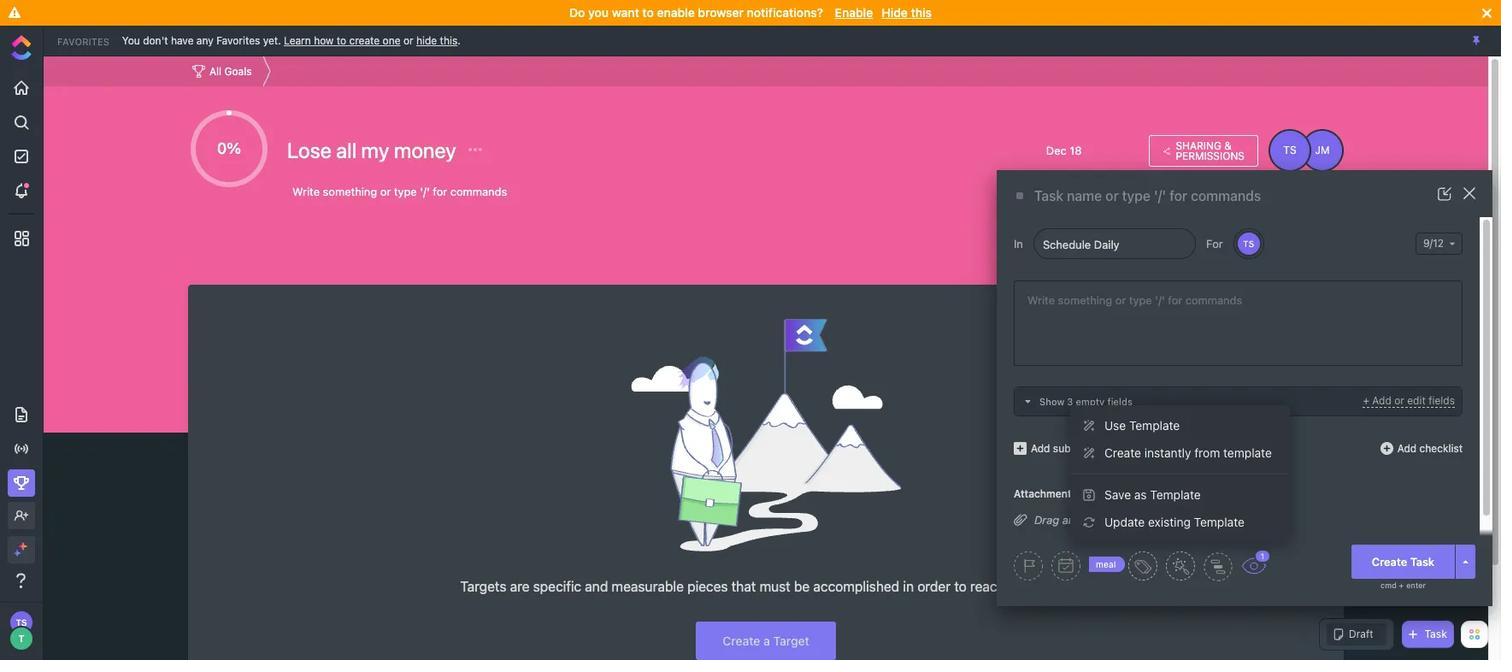 Task type: describe. For each thing, give the bounding box(es) containing it.
save as template button
[[1077, 481, 1283, 509]]

1 horizontal spatial and
[[1063, 513, 1082, 526]]

use template button
[[1077, 412, 1283, 440]]

existing
[[1148, 515, 1191, 529]]

learn
[[284, 34, 311, 47]]

create
[[349, 34, 380, 47]]

have
[[171, 34, 194, 47]]

any
[[197, 34, 214, 47]]

0 horizontal spatial and
[[585, 579, 608, 594]]

3
[[1067, 396, 1074, 407]]

measurable
[[612, 579, 684, 594]]

custom fields element
[[1014, 387, 1463, 416]]

show 3 empty fields
[[1040, 396, 1133, 407]]

1 horizontal spatial this
[[911, 5, 932, 20]]

create for create instantly from template
[[1105, 445, 1142, 460]]

Task name or type '/' for commands text field
[[1035, 187, 1408, 205]]

you don't have any favorites yet. learn how to create one or hide this .
[[122, 34, 461, 47]]

one
[[383, 34, 401, 47]]

instantly
[[1145, 445, 1192, 460]]

reach
[[971, 579, 1005, 594]]

empty
[[1076, 396, 1105, 407]]

to right how at top left
[[337, 34, 346, 47]]

in
[[1014, 236, 1023, 250]]

1 horizontal spatial fields
[[1429, 394, 1455, 407]]

checklist
[[1420, 442, 1463, 454]]

notifications?
[[747, 5, 823, 20]]

add subtask
[[1031, 442, 1091, 454]]

show
[[1040, 396, 1065, 407]]

add for add checklist
[[1398, 442, 1417, 454]]

all
[[336, 138, 357, 162]]

are
[[510, 579, 530, 594]]

specific
[[533, 579, 582, 594]]

yet.
[[263, 34, 281, 47]]

create task
[[1372, 555, 1435, 568]]

your
[[1009, 579, 1036, 594]]

add checklist
[[1398, 442, 1463, 454]]

cmd + enter
[[1381, 581, 1426, 590]]

0 vertical spatial template
[[1130, 418, 1180, 433]]

to right "files"
[[1137, 513, 1147, 526]]

use template
[[1105, 418, 1180, 433]]

template
[[1224, 445, 1272, 460]]

save
[[1105, 487, 1131, 502]]

edit
[[1408, 394, 1426, 407]]

template for as
[[1150, 487, 1201, 502]]

update existing template button
[[1077, 509, 1283, 536]]

from
[[1195, 445, 1220, 460]]

&
[[1225, 139, 1232, 152]]

order
[[918, 579, 951, 594]]

1 vertical spatial task
[[1425, 628, 1448, 640]]

sharing
[[1176, 139, 1222, 152]]

you
[[122, 34, 140, 47]]

permissions
[[1176, 149, 1245, 162]]



Task type: locate. For each thing, give the bounding box(es) containing it.
2 vertical spatial template
[[1194, 515, 1245, 529]]

enter
[[1407, 581, 1426, 590]]

update
[[1105, 515, 1145, 529]]

to right order
[[955, 579, 967, 594]]

targets are specific and measurable pieces that must be accomplished in order to reach your goal.
[[460, 579, 1072, 594]]

+ inside custom fields element
[[1363, 394, 1370, 407]]

create inside 'button'
[[1105, 445, 1142, 460]]

0 vertical spatial or
[[404, 34, 414, 47]]

0 horizontal spatial favorites
[[57, 35, 109, 47]]

browser
[[698, 5, 744, 20]]

all goals
[[210, 65, 252, 77]]

+
[[1363, 394, 1370, 407], [1399, 581, 1404, 590]]

be
[[794, 579, 810, 594]]

how
[[314, 34, 334, 47]]

task up 'enter'
[[1411, 555, 1435, 568]]

task down 'enter'
[[1425, 628, 1448, 640]]

or right one
[[404, 34, 414, 47]]

use
[[1105, 418, 1126, 433]]

1 horizontal spatial or
[[1186, 513, 1197, 526]]

add
[[1373, 394, 1392, 407], [1031, 442, 1050, 454], [1398, 442, 1417, 454]]

1 horizontal spatial +
[[1399, 581, 1404, 590]]

+ right "cmd"
[[1399, 581, 1404, 590]]

0 horizontal spatial fields
[[1108, 396, 1133, 407]]

pieces
[[688, 579, 728, 594]]

attach
[[1150, 513, 1183, 526]]

subtask
[[1053, 442, 1091, 454]]

dropdown menu image
[[1172, 558, 1189, 575]]

save as template
[[1105, 487, 1201, 502]]

1 horizontal spatial create
[[1372, 555, 1408, 568]]

add inside custom fields element
[[1373, 394, 1392, 407]]

for
[[1206, 236, 1223, 250]]

want
[[612, 5, 639, 20]]

files
[[1112, 513, 1134, 526]]

0 vertical spatial create
[[1105, 445, 1142, 460]]

favorites up all goals
[[216, 34, 260, 47]]

or right the attach
[[1186, 513, 1197, 526]]

add left subtask
[[1031, 442, 1050, 454]]

+ add or edit fields
[[1363, 394, 1455, 407]]

template for existing
[[1194, 515, 1245, 529]]

to
[[643, 5, 654, 20], [337, 34, 346, 47], [1137, 513, 1147, 526], [955, 579, 967, 594]]

create a target
[[723, 634, 810, 648]]

0 vertical spatial +
[[1363, 394, 1370, 407]]

money
[[394, 138, 456, 162]]

2 vertical spatial or
[[1186, 513, 1197, 526]]

fields
[[1429, 394, 1455, 407], [1108, 396, 1133, 407]]

1 horizontal spatial add
[[1373, 394, 1392, 407]]

and right specific
[[585, 579, 608, 594]]

1 vertical spatial and
[[585, 579, 608, 594]]

cmd
[[1381, 581, 1397, 590]]

enable
[[657, 5, 695, 20]]

0 horizontal spatial this
[[440, 34, 458, 47]]

lose
[[287, 138, 332, 162]]

0 horizontal spatial or
[[404, 34, 414, 47]]

all goals link
[[188, 60, 256, 83]]

favorites left the you
[[57, 35, 109, 47]]

accomplished
[[814, 579, 900, 594]]

drag
[[1035, 513, 1060, 526]]

as
[[1135, 487, 1147, 502]]

that
[[732, 579, 756, 594]]

add for add subtask
[[1031, 442, 1050, 454]]

favorites
[[216, 34, 260, 47], [57, 35, 109, 47]]

my
[[361, 138, 389, 162]]

fields up use
[[1108, 396, 1133, 407]]

drag and drop files to attach or
[[1035, 513, 1197, 526]]

template down the save as template button
[[1194, 515, 1245, 529]]

1 vertical spatial or
[[1395, 394, 1405, 407]]

in
[[903, 579, 914, 594]]

or inside custom fields element
[[1395, 394, 1405, 407]]

+ left 'edit'
[[1363, 394, 1370, 407]]

learn how to create one link
[[284, 34, 401, 47]]

create instantly from template button
[[1077, 440, 1283, 467]]

add left 'edit'
[[1373, 394, 1392, 407]]

template up instantly
[[1130, 418, 1180, 433]]

2 horizontal spatial add
[[1398, 442, 1417, 454]]

to right want
[[643, 5, 654, 20]]

sharing & permissions
[[1176, 139, 1245, 162]]

create down use
[[1105, 445, 1142, 460]]

do
[[570, 5, 585, 20]]

goal.
[[1040, 579, 1072, 594]]

create for create task
[[1372, 555, 1408, 568]]

or
[[404, 34, 414, 47], [1395, 394, 1405, 407], [1186, 513, 1197, 526]]

0 horizontal spatial add
[[1031, 442, 1050, 454]]

drop
[[1085, 513, 1109, 526]]

template
[[1130, 418, 1180, 433], [1150, 487, 1201, 502], [1194, 515, 1245, 529]]

1 vertical spatial this
[[440, 34, 458, 47]]

hide this link
[[416, 34, 458, 47]]

create instantly from template
[[1105, 445, 1272, 460]]

task
[[1411, 555, 1435, 568], [1425, 628, 1448, 640]]

don't
[[143, 34, 168, 47]]

hide
[[882, 5, 908, 20]]

do you want to enable browser notifications? enable hide this
[[570, 5, 932, 20]]

0 horizontal spatial create
[[1105, 445, 1142, 460]]

2 horizontal spatial or
[[1395, 394, 1405, 407]]

must
[[760, 579, 791, 594]]

update existing template
[[1105, 515, 1245, 529]]

and left drop
[[1063, 513, 1082, 526]]

and
[[1063, 513, 1082, 526], [585, 579, 608, 594]]

0 vertical spatial and
[[1063, 513, 1082, 526]]

enable
[[835, 5, 873, 20]]

0 vertical spatial task
[[1411, 555, 1435, 568]]

template up the attach
[[1150, 487, 1201, 502]]

attachments
[[1014, 487, 1077, 500]]

fields right 'edit'
[[1429, 394, 1455, 407]]

hide
[[416, 34, 437, 47]]

or left 'edit'
[[1395, 394, 1405, 407]]

0 vertical spatial this
[[911, 5, 932, 20]]

this
[[911, 5, 932, 20], [440, 34, 458, 47]]

.
[[458, 34, 461, 47]]

create
[[1105, 445, 1142, 460], [1372, 555, 1408, 568]]

lose all my money
[[287, 138, 461, 162]]

add left checklist
[[1398, 442, 1417, 454]]

targets
[[460, 579, 507, 594]]

0 horizontal spatial +
[[1363, 394, 1370, 407]]

1 horizontal spatial favorites
[[216, 34, 260, 47]]

1 vertical spatial create
[[1372, 555, 1408, 568]]

1 vertical spatial +
[[1399, 581, 1404, 590]]

1 vertical spatial template
[[1150, 487, 1201, 502]]

you
[[588, 5, 609, 20]]

create up "cmd"
[[1372, 555, 1408, 568]]



Task type: vqa. For each thing, say whether or not it's contained in the screenshot.
topmost DROPDOWN MENU icon
no



